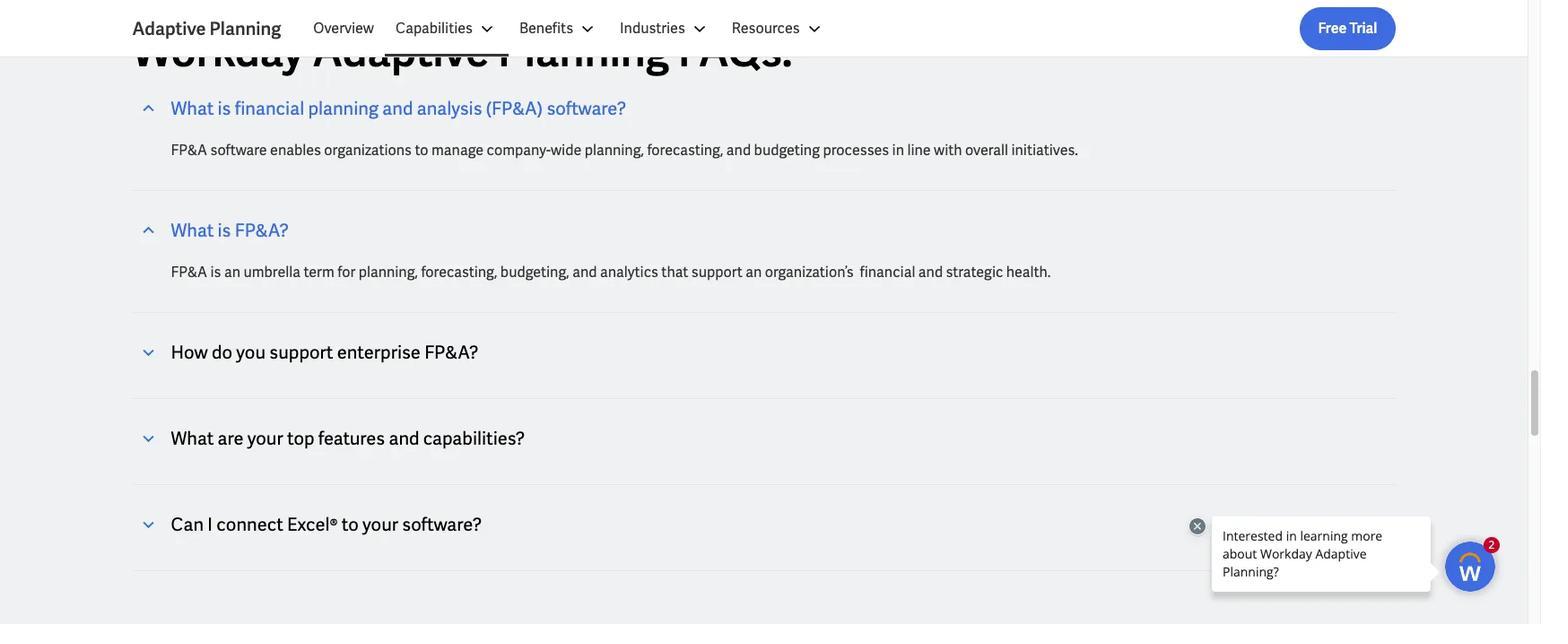 Task type: vqa. For each thing, say whether or not it's contained in the screenshot.
PwC
no



Task type: locate. For each thing, give the bounding box(es) containing it.
fp&a
[[171, 141, 207, 160], [171, 263, 207, 282]]

1 horizontal spatial planning
[[498, 24, 670, 79]]

2 an from the left
[[746, 263, 762, 282]]

health.
[[1007, 263, 1051, 282]]

overview
[[313, 19, 374, 38]]

what inside 'what is financial planning and analysis (fp&a) software?' dropdown button
[[171, 97, 214, 120]]

fp&a?
[[235, 219, 289, 243], [425, 341, 479, 365]]

0 vertical spatial planning,
[[585, 141, 644, 160]]

faqs.
[[678, 24, 793, 79]]

to left manage
[[415, 141, 429, 160]]

is for fp&a?
[[218, 219, 231, 243]]

what is fp&a?
[[171, 219, 289, 243]]

0 horizontal spatial adaptive
[[132, 17, 206, 40]]

an
[[224, 263, 241, 282], [746, 263, 762, 282]]

company-
[[487, 141, 551, 160]]

fp&a is an umbrella term for planning, forecasting, budgeting, and analytics that support an organization's  financial and strategic health.
[[171, 263, 1051, 282]]

what is financial planning and analysis (fp&a) software?
[[171, 97, 627, 120]]

benefits button
[[509, 7, 609, 50]]

1 horizontal spatial financial
[[860, 263, 916, 282]]

software?
[[547, 97, 627, 120], [402, 514, 482, 537]]

what inside what is fp&a? dropdown button
[[171, 219, 214, 243]]

0 horizontal spatial planning,
[[359, 263, 418, 282]]

1 vertical spatial what
[[171, 219, 214, 243]]

planning, right for
[[359, 263, 418, 282]]

is
[[218, 97, 231, 120], [218, 219, 231, 243], [210, 263, 221, 282]]

0 vertical spatial to
[[415, 141, 429, 160]]

is for an
[[210, 263, 221, 282]]

connect
[[217, 514, 283, 537]]

1 horizontal spatial to
[[415, 141, 429, 160]]

1 vertical spatial to
[[342, 514, 359, 537]]

forecasting, left budgeting,
[[421, 263, 498, 282]]

planning, right 'wide'
[[585, 141, 644, 160]]

industries
[[620, 19, 685, 38]]

planning
[[210, 17, 281, 40], [498, 24, 670, 79]]

1 vertical spatial fp&a?
[[425, 341, 479, 365]]

fp&a? right enterprise at the bottom left
[[425, 341, 479, 365]]

and up organizations
[[383, 97, 413, 120]]

your
[[248, 427, 283, 451], [363, 514, 399, 537]]

1 horizontal spatial adaptive
[[313, 24, 490, 79]]

resources button
[[721, 7, 836, 50]]

list
[[303, 7, 1396, 50]]

0 vertical spatial your
[[248, 427, 283, 451]]

workday adaptive planning faqs.
[[132, 24, 793, 79]]

financial left the strategic
[[860, 263, 916, 282]]

0 vertical spatial financial
[[235, 97, 304, 120]]

what are your top features and capabilities? button
[[132, 427, 1396, 456]]

and
[[383, 97, 413, 120], [727, 141, 751, 160], [573, 263, 597, 282], [919, 263, 943, 282], [389, 427, 420, 451]]

financial inside 'what is financial planning and analysis (fp&a) software?' dropdown button
[[235, 97, 304, 120]]

wide
[[551, 141, 582, 160]]

1 horizontal spatial forecasting,
[[647, 141, 724, 160]]

what inside what are your top features and capabilities? dropdown button
[[171, 427, 214, 451]]

what
[[171, 97, 214, 120], [171, 219, 214, 243], [171, 427, 214, 451]]

1 an from the left
[[224, 263, 241, 282]]

how do you support enterprise fp&a? button
[[132, 341, 1396, 370]]

resources
[[732, 19, 800, 38]]

your inside dropdown button
[[363, 514, 399, 537]]

i
[[208, 514, 213, 537]]

adaptive
[[132, 17, 206, 40], [313, 24, 490, 79]]

features
[[318, 427, 385, 451]]

0 vertical spatial fp&a
[[171, 141, 207, 160]]

your right excel®
[[363, 514, 399, 537]]

3 what from the top
[[171, 427, 214, 451]]

benefits
[[520, 19, 574, 38]]

support right you
[[270, 341, 333, 365]]

how do you support enterprise fp&a?
[[171, 341, 479, 365]]

menu
[[303, 7, 836, 50]]

is up software
[[218, 97, 231, 120]]

an down what is fp&a? dropdown button
[[746, 263, 762, 282]]

2 vertical spatial what
[[171, 427, 214, 451]]

your right are
[[248, 427, 283, 451]]

umbrella
[[244, 263, 301, 282]]

financial
[[235, 97, 304, 120], [860, 263, 916, 282]]

menu containing overview
[[303, 7, 836, 50]]

budgeting
[[754, 141, 820, 160]]

overall
[[966, 141, 1009, 160]]

strategic
[[946, 263, 1004, 282]]

1 vertical spatial software?
[[402, 514, 482, 537]]

adaptive planning
[[132, 17, 281, 40]]

to for excel®
[[342, 514, 359, 537]]

0 horizontal spatial your
[[248, 427, 283, 451]]

what is fp&a? button
[[132, 219, 1396, 248]]

fp&a left software
[[171, 141, 207, 160]]

2 what from the top
[[171, 219, 214, 243]]

planning,
[[585, 141, 644, 160], [359, 263, 418, 282]]

0 horizontal spatial financial
[[235, 97, 304, 120]]

for
[[338, 263, 356, 282]]

1 vertical spatial support
[[270, 341, 333, 365]]

free
[[1319, 19, 1347, 38]]

0 vertical spatial what
[[171, 97, 214, 120]]

to for organizations
[[415, 141, 429, 160]]

list containing overview
[[303, 7, 1396, 50]]

support right that
[[692, 263, 743, 282]]

can
[[171, 514, 204, 537]]

and right features
[[389, 427, 420, 451]]

that
[[662, 263, 689, 282]]

and left analytics
[[573, 263, 597, 282]]

0 horizontal spatial software?
[[402, 514, 482, 537]]

support inside dropdown button
[[270, 341, 333, 365]]

0 vertical spatial fp&a?
[[235, 219, 289, 243]]

capabilities button
[[385, 7, 509, 50]]

are
[[218, 427, 244, 451]]

to inside can i connect excel® to your software? dropdown button
[[342, 514, 359, 537]]

0 horizontal spatial to
[[342, 514, 359, 537]]

support
[[692, 263, 743, 282], [270, 341, 333, 365]]

2 vertical spatial is
[[210, 263, 221, 282]]

forecasting, down 'what is financial planning and analysis (fp&a) software?' dropdown button
[[647, 141, 724, 160]]

1 vertical spatial your
[[363, 514, 399, 537]]

is down software
[[218, 219, 231, 243]]

0 vertical spatial support
[[692, 263, 743, 282]]

1 vertical spatial is
[[218, 219, 231, 243]]

free trial link
[[1301, 7, 1396, 50]]

1 fp&a from the top
[[171, 141, 207, 160]]

0 vertical spatial software?
[[547, 97, 627, 120]]

1 horizontal spatial an
[[746, 263, 762, 282]]

trial
[[1350, 19, 1378, 38]]

to
[[415, 141, 429, 160], [342, 514, 359, 537]]

processes
[[823, 141, 890, 160]]

is down "what is fp&a?"
[[210, 263, 221, 282]]

2 fp&a from the top
[[171, 263, 207, 282]]

financial up enables on the left top of page
[[235, 97, 304, 120]]

and inside dropdown button
[[389, 427, 420, 451]]

0 horizontal spatial an
[[224, 263, 241, 282]]

with
[[934, 141, 963, 160]]

1 horizontal spatial your
[[363, 514, 399, 537]]

0 vertical spatial is
[[218, 97, 231, 120]]

1 vertical spatial fp&a
[[171, 263, 207, 282]]

you
[[236, 341, 266, 365]]

1 horizontal spatial support
[[692, 263, 743, 282]]

1 what from the top
[[171, 97, 214, 120]]

0 horizontal spatial planning
[[210, 17, 281, 40]]

0 vertical spatial forecasting,
[[647, 141, 724, 160]]

1 vertical spatial forecasting,
[[421, 263, 498, 282]]

an left the umbrella
[[224, 263, 241, 282]]

forecasting,
[[647, 141, 724, 160], [421, 263, 498, 282]]

0 horizontal spatial support
[[270, 341, 333, 365]]

fp&a down "what is fp&a?"
[[171, 263, 207, 282]]

fp&a? up the umbrella
[[235, 219, 289, 243]]

to right excel®
[[342, 514, 359, 537]]

can i connect excel® to your software? button
[[132, 514, 1396, 542]]

free trial
[[1319, 19, 1378, 38]]

what is financial planning and analysis (fp&a) software? button
[[132, 97, 1396, 126]]



Task type: describe. For each thing, give the bounding box(es) containing it.
how
[[171, 341, 208, 365]]

(fp&a)
[[486, 97, 543, 120]]

1 horizontal spatial fp&a?
[[425, 341, 479, 365]]

budgeting,
[[501, 263, 570, 282]]

initiatives.
[[1012, 141, 1079, 160]]

top
[[287, 427, 315, 451]]

enterprise
[[337, 341, 421, 365]]

planning
[[308, 97, 379, 120]]

what for what are your top features and capabilities?
[[171, 427, 214, 451]]

analysis
[[417, 97, 482, 120]]

1 vertical spatial financial
[[860, 263, 916, 282]]

enables
[[270, 141, 321, 160]]

what for what is fp&a?
[[171, 219, 214, 243]]

capabilities
[[396, 19, 473, 38]]

fp&a for what is financial planning and analysis (fp&a) software?
[[171, 141, 207, 160]]

and left the strategic
[[919, 263, 943, 282]]

is for financial
[[218, 97, 231, 120]]

what are your top features and capabilities?
[[171, 427, 525, 451]]

can i connect excel® to your software?
[[171, 514, 482, 537]]

your inside dropdown button
[[248, 427, 283, 451]]

capabilities?
[[423, 427, 525, 451]]

1 vertical spatial planning,
[[359, 263, 418, 282]]

in
[[893, 141, 905, 160]]

adaptive planning link
[[132, 16, 303, 41]]

overview link
[[303, 7, 385, 50]]

and down 'what is financial planning and analysis (fp&a) software?' dropdown button
[[727, 141, 751, 160]]

fp&a software enables organizations to manage company-wide planning, forecasting, and budgeting processes in line with overall initiatives.
[[171, 141, 1079, 160]]

organizations
[[324, 141, 412, 160]]

and inside dropdown button
[[383, 97, 413, 120]]

line
[[908, 141, 931, 160]]

industries button
[[609, 7, 721, 50]]

what for what is financial planning and analysis (fp&a) software?
[[171, 97, 214, 120]]

analytics
[[600, 263, 659, 282]]

0 horizontal spatial fp&a?
[[235, 219, 289, 243]]

manage
[[432, 141, 484, 160]]

excel®
[[287, 514, 338, 537]]

1 horizontal spatial software?
[[547, 97, 627, 120]]

software
[[210, 141, 267, 160]]

term
[[304, 263, 335, 282]]

workday
[[132, 24, 304, 79]]

1 horizontal spatial planning,
[[585, 141, 644, 160]]

0 horizontal spatial forecasting,
[[421, 263, 498, 282]]

fp&a for what is fp&a?
[[171, 263, 207, 282]]

do
[[212, 341, 233, 365]]



